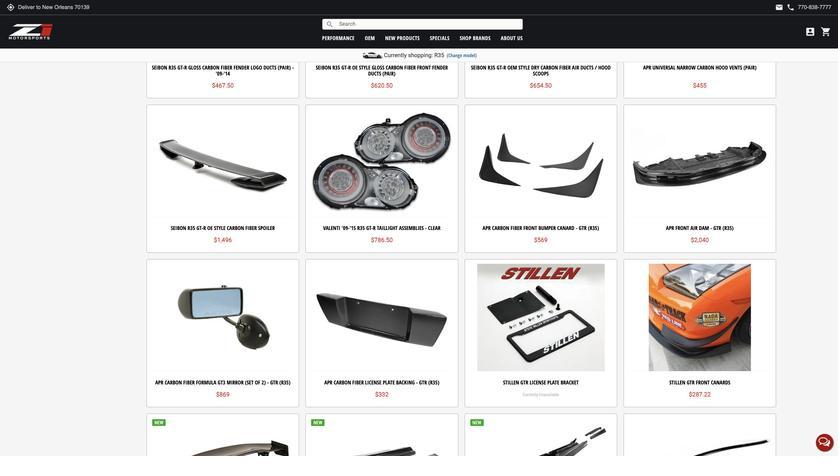 Task type: describe. For each thing, give the bounding box(es) containing it.
fender inside seibon r35 gt-r gloss carbon fiber fender logo ducts (pair) - '09-'14
[[234, 64, 249, 71]]

(change model) link
[[447, 52, 477, 59]]

stillen for stillen gtr license plate bracket
[[503, 379, 519, 386]]

logo
[[251, 64, 262, 71]]

currently shopping: r35 (change model)
[[384, 52, 477, 59]]

fender inside seibon r35 gt-r oe style gloss carbon fiber front fender ducts (pair)
[[432, 64, 448, 71]]

stillen gtr license plate bracket
[[503, 379, 579, 386]]

'14
[[224, 70, 230, 77]]

seibon for seibon r35 gt-r oem style dry carbon fiber air ducts / hood scoops
[[471, 64, 486, 71]]

currently unavailable
[[523, 392, 559, 397]]

ducts inside seibon r35 gt-r oem style dry carbon fiber air ducts / hood scoops
[[581, 64, 594, 71]]

0 vertical spatial oem
[[365, 34, 375, 42]]

phone link
[[787, 3, 831, 11]]

gt- for seibon r35 gt-r oe style gloss carbon fiber front fender ducts (pair)
[[341, 64, 348, 71]]

Search search field
[[334, 19, 523, 29]]

vents
[[729, 64, 742, 71]]

(set
[[245, 379, 254, 386]]

seibon r35 gt-r oe style gloss carbon fiber front fender ducts (pair)
[[316, 64, 448, 77]]

apr universal narrow carbon hood vents (pair)
[[643, 64, 757, 71]]

fiber inside seibon r35 gt-r gloss carbon fiber fender logo ducts (pair) - '09-'14
[[221, 64, 232, 71]]

1 plate from the left
[[383, 379, 395, 386]]

seibon r35 gt-r oe style carbon fiber spoiler
[[171, 224, 275, 232]]

mail link
[[775, 3, 783, 11]]

apr carbon fiber formula gt3 mirror (set of 2) - gtr (r35)
[[155, 379, 290, 386]]

shop
[[460, 34, 471, 42]]

(pair) inside seibon r35 gt-r oe style gloss carbon fiber front fender ducts (pair)
[[382, 70, 396, 77]]

account_box link
[[803, 26, 817, 37]]

new products link
[[385, 34, 420, 42]]

specials link
[[430, 34, 450, 42]]

front up $287.22
[[696, 379, 710, 386]]

bracket
[[561, 379, 579, 386]]

gt3
[[218, 379, 225, 386]]

seibon for seibon r35 gt-r gloss carbon fiber fender logo ducts (pair) - '09-'14
[[152, 64, 167, 71]]

seibon r35 gt-r oem style dry carbon fiber air ducts / hood scoops
[[471, 64, 611, 77]]

carbon inside seibon r35 gt-r oe style gloss carbon fiber front fender ducts (pair)
[[386, 64, 403, 71]]

1 license from the left
[[365, 379, 381, 386]]

about
[[501, 34, 516, 42]]

(change
[[447, 52, 462, 59]]

about us link
[[501, 34, 523, 42]]

account_box
[[805, 26, 816, 37]]

$620.50
[[371, 82, 393, 89]]

stillen gtr front canards
[[669, 379, 730, 386]]

apr front air dam - gtr (r35)
[[666, 224, 734, 232]]

'15
[[350, 224, 356, 232]]

oe for carbon
[[207, 224, 213, 232]]

(r35) right 2)
[[279, 379, 290, 386]]

2 plate from the left
[[547, 379, 559, 386]]

valenti
[[323, 224, 340, 232]]

gtr right the dam
[[713, 224, 721, 232]]

universal
[[653, 64, 675, 71]]

shop brands link
[[460, 34, 491, 42]]

canards
[[711, 379, 730, 386]]

r35 for seibon r35 gt-r gloss carbon fiber fender logo ducts (pair) - '09-'14
[[169, 64, 176, 71]]

about us
[[501, 34, 523, 42]]

fiber inside seibon r35 gt-r oe style gloss carbon fiber front fender ducts (pair)
[[404, 64, 416, 71]]

gt- for seibon r35 gt-r gloss carbon fiber fender logo ducts (pair) - '09-'14
[[177, 64, 184, 71]]

assemblies
[[399, 224, 424, 232]]

fiber inside seibon r35 gt-r oem style dry carbon fiber air ducts / hood scoops
[[559, 64, 571, 71]]

apr for apr front air dam - gtr (r35)
[[666, 224, 674, 232]]

mail phone
[[775, 3, 795, 11]]

backing
[[396, 379, 415, 386]]

r35 for seibon r35 gt-r oe style carbon fiber spoiler
[[188, 224, 195, 232]]

carbon inside seibon r35 gt-r gloss carbon fiber fender logo ducts (pair) - '09-'14
[[202, 64, 219, 71]]

shopping_cart link
[[819, 26, 831, 37]]

1 vertical spatial '09-
[[342, 224, 350, 232]]

gtr up $287.22
[[687, 379, 695, 386]]

(r35) right backing
[[428, 379, 439, 386]]

front up $569
[[523, 224, 537, 232]]

of
[[255, 379, 260, 386]]

carbon inside seibon r35 gt-r oem style dry carbon fiber air ducts / hood scoops
[[541, 64, 558, 71]]

spoiler
[[258, 224, 275, 232]]

(pair) inside seibon r35 gt-r gloss carbon fiber fender logo ducts (pair) - '09-'14
[[278, 64, 291, 71]]

search
[[326, 20, 334, 28]]

style for carbon
[[214, 224, 225, 232]]

gtr right 2)
[[270, 379, 278, 386]]

shop brands
[[460, 34, 491, 42]]

$287.22
[[689, 391, 711, 398]]

phone
[[787, 3, 795, 11]]



Task type: vqa. For each thing, say whether or not it's contained in the screenshot.


Task type: locate. For each thing, give the bounding box(es) containing it.
(pair) right logo
[[278, 64, 291, 71]]

oem inside seibon r35 gt-r oem style dry carbon fiber air ducts / hood scoops
[[507, 64, 517, 71]]

$869
[[216, 391, 230, 398]]

specials
[[430, 34, 450, 42]]

oe for gloss
[[352, 64, 358, 71]]

style inside seibon r35 gt-r oe style gloss carbon fiber front fender ducts (pair)
[[359, 64, 370, 71]]

1 horizontal spatial style
[[359, 64, 370, 71]]

us
[[517, 34, 523, 42]]

apr carbon fiber license plate backing - gtr (r35)
[[324, 379, 439, 386]]

formula
[[196, 379, 216, 386]]

front left the dam
[[676, 224, 689, 232]]

2 horizontal spatial (pair)
[[744, 64, 757, 71]]

gloss inside seibon r35 gt-r gloss carbon fiber fender logo ducts (pair) - '09-'14
[[188, 64, 201, 71]]

2 hood from the left
[[716, 64, 728, 71]]

gtr
[[579, 224, 587, 232], [713, 224, 721, 232], [270, 379, 278, 386], [419, 379, 427, 386], [520, 379, 528, 386], [687, 379, 695, 386]]

shopping:
[[408, 52, 433, 59]]

$332
[[375, 391, 389, 398]]

0 horizontal spatial currently
[[384, 52, 407, 59]]

front down shopping:
[[417, 64, 431, 71]]

$569
[[534, 237, 548, 244]]

- inside seibon r35 gt-r gloss carbon fiber fender logo ducts (pair) - '09-'14
[[292, 64, 294, 71]]

dry
[[531, 64, 539, 71]]

2 fender from the left
[[432, 64, 448, 71]]

stillen for stillen gtr front canards
[[669, 379, 685, 386]]

0 horizontal spatial ducts
[[263, 64, 276, 71]]

$2,040
[[691, 237, 709, 244]]

1 vertical spatial oem
[[507, 64, 517, 71]]

currently down stillen gtr license plate bracket on the right bottom of page
[[523, 392, 538, 397]]

gt- inside seibon r35 gt-r gloss carbon fiber fender logo ducts (pair) - '09-'14
[[177, 64, 184, 71]]

air
[[572, 64, 579, 71], [691, 224, 698, 232]]

1 horizontal spatial oem
[[507, 64, 517, 71]]

0 horizontal spatial hood
[[598, 64, 611, 71]]

mail
[[775, 3, 783, 11]]

shopping_cart
[[821, 26, 831, 37]]

plate
[[383, 379, 395, 386], [547, 379, 559, 386]]

$455
[[693, 82, 707, 89]]

hood right "/"
[[598, 64, 611, 71]]

/
[[595, 64, 597, 71]]

0 horizontal spatial oe
[[207, 224, 213, 232]]

0 horizontal spatial stillen
[[503, 379, 519, 386]]

seibon for seibon r35 gt-r oe style carbon fiber spoiler
[[171, 224, 186, 232]]

1 horizontal spatial gloss
[[372, 64, 384, 71]]

$1,496
[[214, 237, 232, 244]]

apr carbon fiber front bumper canard - gtr (r35)
[[483, 224, 599, 232]]

0 horizontal spatial '09-
[[216, 70, 224, 77]]

apr
[[643, 64, 651, 71], [483, 224, 491, 232], [666, 224, 674, 232], [155, 379, 163, 386], [324, 379, 332, 386]]

0 vertical spatial '09-
[[216, 70, 224, 77]]

seibon inside seibon r35 gt-r oem style dry carbon fiber air ducts / hood scoops
[[471, 64, 486, 71]]

$467.50
[[212, 82, 234, 89]]

apr for apr carbon fiber license plate backing - gtr (r35)
[[324, 379, 332, 386]]

r inside seibon r35 gt-r oem style dry carbon fiber air ducts / hood scoops
[[503, 64, 506, 71]]

0 horizontal spatial plate
[[383, 379, 395, 386]]

r35 inside seibon r35 gt-r gloss carbon fiber fender logo ducts (pair) - '09-'14
[[169, 64, 176, 71]]

seibon inside seibon r35 gt-r gloss carbon fiber fender logo ducts (pair) - '09-'14
[[152, 64, 167, 71]]

gloss
[[188, 64, 201, 71], [372, 64, 384, 71]]

1 horizontal spatial hood
[[716, 64, 728, 71]]

taillight
[[377, 224, 398, 232]]

performance link
[[322, 34, 355, 42]]

mirror
[[227, 379, 244, 386]]

gtr right backing
[[419, 379, 427, 386]]

scoops
[[533, 70, 549, 77]]

brands
[[473, 34, 491, 42]]

front
[[417, 64, 431, 71], [523, 224, 537, 232], [676, 224, 689, 232], [696, 379, 710, 386]]

1 horizontal spatial ducts
[[368, 70, 381, 77]]

1 horizontal spatial plate
[[547, 379, 559, 386]]

style left dry
[[518, 64, 530, 71]]

currently down new
[[384, 52, 407, 59]]

(r35)
[[588, 224, 599, 232], [723, 224, 734, 232], [279, 379, 290, 386], [428, 379, 439, 386]]

0 vertical spatial currently
[[384, 52, 407, 59]]

canard
[[557, 224, 574, 232]]

license up currently unavailable
[[530, 379, 546, 386]]

style
[[359, 64, 370, 71], [518, 64, 530, 71], [214, 224, 225, 232]]

oe
[[352, 64, 358, 71], [207, 224, 213, 232]]

'09- inside seibon r35 gt-r gloss carbon fiber fender logo ducts (pair) - '09-'14
[[216, 70, 224, 77]]

oem
[[365, 34, 375, 42], [507, 64, 517, 71]]

1 horizontal spatial (pair)
[[382, 70, 396, 77]]

2 horizontal spatial style
[[518, 64, 530, 71]]

'09- up $467.50 at the left top
[[216, 70, 224, 77]]

apr for apr carbon fiber front bumper canard - gtr (r35)
[[483, 224, 491, 232]]

oem link
[[365, 34, 375, 42]]

1 stillen from the left
[[503, 379, 519, 386]]

style up $1,496
[[214, 224, 225, 232]]

(pair) right vents
[[744, 64, 757, 71]]

ducts up $620.50
[[368, 70, 381, 77]]

r35 for seibon r35 gt-r oe style gloss carbon fiber front fender ducts (pair)
[[332, 64, 340, 71]]

ducts
[[263, 64, 276, 71], [581, 64, 594, 71], [368, 70, 381, 77]]

currently for shopping:
[[384, 52, 407, 59]]

new
[[385, 34, 396, 42]]

0 horizontal spatial style
[[214, 224, 225, 232]]

1 horizontal spatial '09-
[[342, 224, 350, 232]]

front inside seibon r35 gt-r oe style gloss carbon fiber front fender ducts (pair)
[[417, 64, 431, 71]]

r35 inside seibon r35 gt-r oe style gloss carbon fiber front fender ducts (pair)
[[332, 64, 340, 71]]

seibon r35 gt-r gloss carbon fiber fender logo ducts (pair) - '09-'14
[[152, 64, 294, 77]]

1 horizontal spatial stillen
[[669, 379, 685, 386]]

gt- inside seibon r35 gt-r oe style gloss carbon fiber front fender ducts (pair)
[[341, 64, 348, 71]]

0 horizontal spatial oem
[[365, 34, 375, 42]]

0 horizontal spatial (pair)
[[278, 64, 291, 71]]

ducts inside seibon r35 gt-r oe style gloss carbon fiber front fender ducts (pair)
[[368, 70, 381, 77]]

2 license from the left
[[530, 379, 546, 386]]

(pair)
[[278, 64, 291, 71], [744, 64, 757, 71], [382, 70, 396, 77]]

air left "/"
[[572, 64, 579, 71]]

r for dry
[[503, 64, 506, 71]]

bumper
[[538, 224, 556, 232]]

performance
[[322, 34, 355, 42]]

0 horizontal spatial license
[[365, 379, 381, 386]]

2 horizontal spatial ducts
[[581, 64, 594, 71]]

currently for unavailable
[[523, 392, 538, 397]]

hood left vents
[[716, 64, 728, 71]]

unavailable
[[539, 392, 559, 397]]

seibon inside seibon r35 gt-r oe style gloss carbon fiber front fender ducts (pair)
[[316, 64, 331, 71]]

model)
[[463, 52, 477, 59]]

gloss left '14
[[188, 64, 201, 71]]

license up $332
[[365, 379, 381, 386]]

2)
[[262, 379, 266, 386]]

(pair) up $620.50
[[382, 70, 396, 77]]

1 vertical spatial currently
[[523, 392, 538, 397]]

1 horizontal spatial fender
[[432, 64, 448, 71]]

gt- for seibon r35 gt-r oem style dry carbon fiber air ducts / hood scoops
[[497, 64, 503, 71]]

gloss inside seibon r35 gt-r oe style gloss carbon fiber front fender ducts (pair)
[[372, 64, 384, 71]]

products
[[397, 34, 420, 42]]

air left the dam
[[691, 224, 698, 232]]

fender left logo
[[234, 64, 249, 71]]

1 horizontal spatial oe
[[352, 64, 358, 71]]

2 gloss from the left
[[372, 64, 384, 71]]

valenti '09-'15 r35 gt-r taillight assemblies - clear
[[323, 224, 441, 232]]

oe inside seibon r35 gt-r oe style gloss carbon fiber front fender ducts (pair)
[[352, 64, 358, 71]]

fiber
[[221, 64, 232, 71], [404, 64, 416, 71], [559, 64, 571, 71], [245, 224, 257, 232], [511, 224, 522, 232], [183, 379, 195, 386], [352, 379, 364, 386]]

stillen
[[503, 379, 519, 386], [669, 379, 685, 386]]

seibon for seibon r35 gt-r oe style gloss carbon fiber front fender ducts (pair)
[[316, 64, 331, 71]]

my_location
[[7, 3, 15, 11]]

gtr up currently unavailable
[[520, 379, 528, 386]]

r35 for seibon r35 gt-r oem style dry carbon fiber air ducts / hood scoops
[[488, 64, 495, 71]]

0 vertical spatial oe
[[352, 64, 358, 71]]

ducts inside seibon r35 gt-r gloss carbon fiber fender logo ducts (pair) - '09-'14
[[263, 64, 276, 71]]

plate up the unavailable
[[547, 379, 559, 386]]

r inside seibon r35 gt-r gloss carbon fiber fender logo ducts (pair) - '09-'14
[[184, 64, 187, 71]]

2 stillen from the left
[[669, 379, 685, 386]]

apr for apr universal narrow carbon hood vents (pair)
[[643, 64, 651, 71]]

gloss up $620.50
[[372, 64, 384, 71]]

clear
[[428, 224, 441, 232]]

1 vertical spatial air
[[691, 224, 698, 232]]

gt- for seibon r35 gt-r oe style carbon fiber spoiler
[[196, 224, 203, 232]]

0 vertical spatial air
[[572, 64, 579, 71]]

new products
[[385, 34, 420, 42]]

1 horizontal spatial air
[[691, 224, 698, 232]]

0 horizontal spatial gloss
[[188, 64, 201, 71]]

narrow
[[677, 64, 696, 71]]

gt-
[[177, 64, 184, 71], [341, 64, 348, 71], [497, 64, 503, 71], [196, 224, 203, 232], [366, 224, 373, 232]]

z1 motorsports logo image
[[8, 23, 53, 40]]

r35
[[434, 52, 444, 59], [169, 64, 176, 71], [332, 64, 340, 71], [488, 64, 495, 71], [188, 224, 195, 232], [357, 224, 365, 232]]

r35 inside seibon r35 gt-r oem style dry carbon fiber air ducts / hood scoops
[[488, 64, 495, 71]]

0 horizontal spatial fender
[[234, 64, 249, 71]]

$786.50
[[371, 237, 393, 244]]

dam
[[699, 224, 709, 232]]

'09-
[[216, 70, 224, 77], [342, 224, 350, 232]]

apr for apr carbon fiber formula gt3 mirror (set of 2) - gtr (r35)
[[155, 379, 163, 386]]

style inside seibon r35 gt-r oem style dry carbon fiber air ducts / hood scoops
[[518, 64, 530, 71]]

oem left dry
[[507, 64, 517, 71]]

plate up $332
[[383, 379, 395, 386]]

r for fiber
[[184, 64, 187, 71]]

fender down currently shopping: r35 (change model) at the top of the page
[[432, 64, 448, 71]]

1 vertical spatial oe
[[207, 224, 213, 232]]

'09- right valenti
[[342, 224, 350, 232]]

air inside seibon r35 gt-r oem style dry carbon fiber air ducts / hood scoops
[[572, 64, 579, 71]]

-
[[292, 64, 294, 71], [425, 224, 427, 232], [576, 224, 577, 232], [710, 224, 712, 232], [267, 379, 269, 386], [416, 379, 418, 386]]

1 gloss from the left
[[188, 64, 201, 71]]

1 fender from the left
[[234, 64, 249, 71]]

fender
[[234, 64, 249, 71], [432, 64, 448, 71]]

r for gloss
[[348, 64, 351, 71]]

hood
[[598, 64, 611, 71], [716, 64, 728, 71]]

currently
[[384, 52, 407, 59], [523, 392, 538, 397]]

1 hood from the left
[[598, 64, 611, 71]]

hood inside seibon r35 gt-r oem style dry carbon fiber air ducts / hood scoops
[[598, 64, 611, 71]]

ducts left "/"
[[581, 64, 594, 71]]

style down oem link
[[359, 64, 370, 71]]

r inside seibon r35 gt-r oe style gloss carbon fiber front fender ducts (pair)
[[348, 64, 351, 71]]

oem left new
[[365, 34, 375, 42]]

0 horizontal spatial air
[[572, 64, 579, 71]]

r
[[184, 64, 187, 71], [348, 64, 351, 71], [503, 64, 506, 71], [203, 224, 206, 232], [373, 224, 376, 232]]

$654.50
[[530, 82, 552, 89]]

carbon
[[202, 64, 219, 71], [386, 64, 403, 71], [541, 64, 558, 71], [697, 64, 714, 71], [227, 224, 244, 232], [492, 224, 509, 232], [165, 379, 182, 386], [334, 379, 351, 386]]

gtr right canard
[[579, 224, 587, 232]]

license
[[365, 379, 381, 386], [530, 379, 546, 386]]

style for dry
[[518, 64, 530, 71]]

(r35) right the dam
[[723, 224, 734, 232]]

style for gloss
[[359, 64, 370, 71]]

ducts right logo
[[263, 64, 276, 71]]

gt- inside seibon r35 gt-r oem style dry carbon fiber air ducts / hood scoops
[[497, 64, 503, 71]]

r for carbon
[[203, 224, 206, 232]]

(r35) right canard
[[588, 224, 599, 232]]

1 horizontal spatial license
[[530, 379, 546, 386]]

1 horizontal spatial currently
[[523, 392, 538, 397]]



